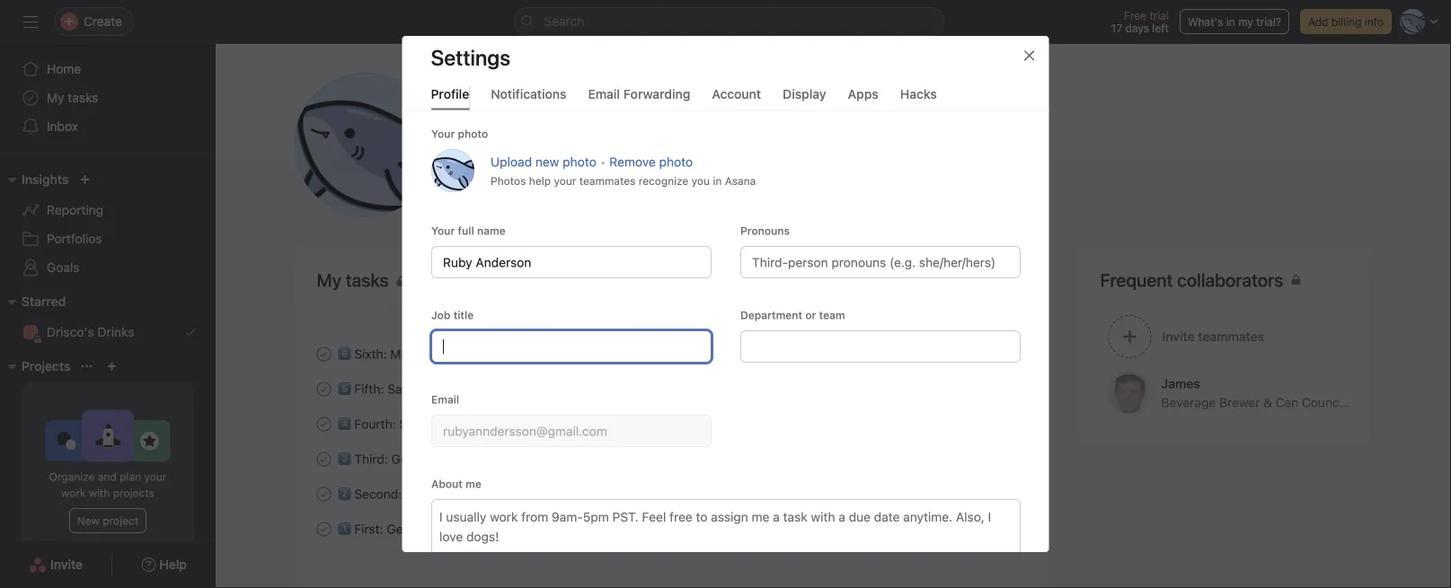 Task type: locate. For each thing, give the bounding box(es) containing it.
add inside "add job title" button
[[493, 137, 517, 152]]

add team or dept.
[[599, 137, 706, 152]]

completed image
[[313, 344, 335, 365], [313, 379, 335, 400], [313, 414, 335, 435], [313, 449, 335, 470], [313, 484, 335, 506]]

1 horizontal spatial email
[[588, 86, 620, 101]]

team right department
[[819, 309, 845, 321]]

1️⃣
[[338, 522, 351, 537]]

add job title button
[[470, 129, 569, 161]]

upload
[[490, 154, 532, 169]]

ruby anderson
[[470, 90, 660, 124]]

completed image for 6️⃣
[[313, 344, 335, 365]]

manageable
[[456, 347, 527, 361]]

home link
[[11, 55, 205, 84]]

new
[[535, 154, 559, 169]]

completed image for 2️⃣
[[313, 484, 335, 506]]

0 horizontal spatial or
[[659, 137, 671, 152]]

frequent collaborators
[[1100, 270, 1284, 291]]

asana right collaborating at the bottom
[[558, 382, 593, 397]]

james
[[1162, 377, 1200, 391]]

0 horizontal spatial tasks
[[68, 90, 98, 105]]

profile
[[431, 86, 469, 101]]

0 vertical spatial my
[[47, 90, 64, 105]]

0 vertical spatial completed checkbox
[[313, 344, 335, 365]]

0 horizontal spatial photo
[[457, 127, 488, 140]]

your right help
[[554, 174, 576, 187]]

what's in my trial?
[[1188, 15, 1281, 28]]

beverage
[[1162, 395, 1216, 410]]

email
[[588, 86, 620, 101], [431, 393, 459, 406]]

0 horizontal spatial email
[[431, 393, 459, 406]]

None text field
[[431, 246, 711, 278], [431, 330, 711, 363], [740, 330, 1020, 363], [431, 246, 711, 278], [431, 330, 711, 363], [740, 330, 1020, 363]]

or inside button
[[659, 137, 671, 152]]

completed checkbox for 4️⃣
[[313, 414, 335, 435]]

0 vertical spatial your
[[554, 174, 576, 187]]

view all tasks
[[950, 274, 1019, 287]]

2 vertical spatial in
[[544, 382, 554, 397]]

1 vertical spatial with
[[89, 487, 110, 500]]

with down the and
[[89, 487, 110, 500]]

title right job
[[453, 309, 473, 321]]

name
[[477, 224, 505, 237]]

1 vertical spatial in
[[713, 174, 722, 187]]

organize
[[49, 471, 95, 483]]

1 completed checkbox from the top
[[313, 344, 335, 365]]

1 horizontal spatial asana
[[725, 174, 756, 187]]

2 vertical spatial tuesday button
[[984, 523, 1027, 536]]

goals
[[47, 260, 80, 275]]

settings
[[431, 45, 511, 70]]

0 vertical spatial email
[[588, 86, 620, 101]]

2 vertical spatial completed checkbox
[[313, 519, 335, 541]]

tuesday for tasks
[[984, 523, 1027, 536]]

3 tuesday button from the top
[[984, 523, 1027, 536]]

add for add billing info
[[1308, 15, 1329, 28]]

2️⃣ second: find the layout that's right for you
[[338, 487, 601, 502]]

inbox link
[[11, 112, 205, 141]]

photo down 'profile' button
[[457, 127, 488, 140]]

with up me
[[476, 452, 501, 467]]

completed image left 5️⃣
[[313, 379, 335, 400]]

your
[[554, 174, 576, 187], [144, 471, 167, 483]]

completed image left the 2️⃣ on the bottom of the page
[[313, 484, 335, 506]]

your right plan
[[144, 471, 167, 483]]

1 horizontal spatial title
[[542, 137, 565, 152]]

started
[[411, 522, 452, 537]]

completed image left the 3️⃣ at the left bottom of the page
[[313, 449, 335, 470]]

title up new
[[542, 137, 565, 152]]

tuesday
[[984, 348, 1027, 361], [984, 488, 1027, 501], [984, 523, 1027, 536]]

tasks down that's
[[511, 522, 542, 537]]

collaborating
[[465, 382, 541, 397]]

1 tuesday button from the top
[[984, 348, 1027, 361]]

0 horizontal spatial with
[[89, 487, 110, 500]]

stay
[[399, 417, 425, 432]]

my up the "inbox"
[[47, 90, 64, 105]]

1 vertical spatial title
[[453, 309, 473, 321]]

1 vertical spatial work
[[540, 417, 568, 432]]

1 completed image from the top
[[313, 344, 335, 365]]

Completed checkbox
[[313, 344, 335, 365], [313, 379, 335, 400], [313, 449, 335, 470]]

completed image left 4️⃣ in the bottom left of the page
[[313, 414, 335, 435]]

your left full
[[431, 224, 455, 237]]

my right using
[[490, 522, 508, 537]]

in inside button
[[1227, 15, 1235, 28]]

1 horizontal spatial tasks
[[511, 522, 542, 537]]

0 vertical spatial in
[[1227, 15, 1235, 28]]

asana up pronouns on the top right of page
[[725, 174, 756, 187]]

insights element
[[0, 164, 216, 286]]

1 horizontal spatial your
[[554, 174, 576, 187]]

projects button
[[0, 356, 70, 377]]

work inside organize and plan your work with projects
[[61, 487, 86, 500]]

0 horizontal spatial work
[[61, 487, 86, 500]]

0 horizontal spatial my
[[47, 90, 64, 105]]

1 vertical spatial tuesday
[[984, 488, 1027, 501]]

4 completed image from the top
[[313, 449, 335, 470]]

photos
[[490, 174, 526, 187]]

team
[[626, 137, 656, 152], [819, 309, 845, 321]]

tasks down home
[[68, 90, 98, 105]]

3 completed image from the top
[[313, 414, 335, 435]]

0 vertical spatial tuesday button
[[984, 348, 1027, 361]]

1 vertical spatial your
[[431, 224, 455, 237]]

4️⃣ fourth: stay on top of incoming work
[[338, 417, 568, 432]]

2 completed checkbox from the top
[[313, 484, 335, 506]]

2 vertical spatial work
[[61, 487, 86, 500]]

None text field
[[431, 415, 711, 447]]

view
[[950, 274, 974, 287]]

0 horizontal spatial your
[[144, 471, 167, 483]]

profile
[[508, 177, 545, 191]]

add job title
[[493, 137, 565, 152]]

2 vertical spatial tuesday
[[984, 523, 1027, 536]]

0 vertical spatial team
[[626, 137, 656, 152]]

3 completed checkbox from the top
[[313, 519, 335, 541]]

portfolios link
[[11, 225, 205, 253]]

edit
[[482, 177, 505, 191]]

get for third:
[[391, 452, 412, 467]]

1 horizontal spatial add
[[599, 137, 622, 152]]

close image
[[1022, 49, 1037, 63]]

in right recognize
[[713, 174, 722, 187]]

add up •
[[599, 137, 622, 152]]

0 vertical spatial tasks
[[68, 90, 98, 105]]

your inside organize and plan your work with projects
[[144, 471, 167, 483]]

0 vertical spatial completed checkbox
[[313, 414, 335, 435]]

completed image
[[313, 519, 335, 541]]

add billing info
[[1308, 15, 1384, 28]]

1 vertical spatial asana
[[558, 382, 593, 397]]

insights button
[[0, 169, 69, 191]]

search list box
[[514, 7, 945, 36]]

1 vertical spatial my
[[490, 522, 508, 537]]

notifications
[[491, 86, 567, 101]]

team up remove
[[626, 137, 656, 152]]

1 vertical spatial get
[[387, 522, 407, 537]]

1 vertical spatial completed checkbox
[[313, 484, 335, 506]]

0 horizontal spatial asana
[[558, 382, 593, 397]]

add left the 'billing'
[[1308, 15, 1329, 28]]

find
[[405, 487, 430, 502]]

tasks inside button
[[992, 274, 1019, 287]]

email up 4️⃣ fourth: stay on top of incoming work
[[431, 393, 459, 406]]

email for email
[[431, 393, 459, 406]]

1 vertical spatial your
[[144, 471, 167, 483]]

3 tuesday from the top
[[984, 523, 1027, 536]]

3 completed checkbox from the top
[[313, 449, 335, 470]]

all
[[977, 274, 989, 287]]

drisco's
[[47, 325, 94, 340]]

email left forwarding
[[588, 86, 620, 101]]

add inside add billing info button
[[1308, 15, 1329, 28]]

completed image left 6️⃣
[[313, 344, 335, 365]]

2 completed checkbox from the top
[[313, 379, 335, 400]]

5 completed image from the top
[[313, 484, 335, 506]]

0 vertical spatial work
[[425, 347, 453, 361]]

work up the "sections"
[[540, 417, 568, 432]]

work right the make
[[425, 347, 453, 361]]

get right third:
[[391, 452, 412, 467]]

1 vertical spatial or
[[805, 309, 816, 321]]

fourth:
[[354, 417, 396, 432]]

1 vertical spatial tuesday button
[[984, 488, 1027, 501]]

0 vertical spatial or
[[659, 137, 671, 152]]

apps
[[848, 86, 879, 101]]

1 vertical spatial email
[[431, 393, 459, 406]]

2 vertical spatial completed checkbox
[[313, 449, 335, 470]]

ra
[[335, 115, 398, 174]]

Completed checkbox
[[313, 414, 335, 435], [313, 484, 335, 506], [313, 519, 335, 541]]

hacks button
[[900, 86, 937, 110]]

and
[[98, 471, 117, 483]]

0 horizontal spatial team
[[626, 137, 656, 152]]

2 your from the top
[[431, 224, 455, 237]]

1 vertical spatial completed checkbox
[[313, 379, 335, 400]]

portfolios
[[47, 231, 102, 246]]

0 horizontal spatial title
[[453, 309, 473, 321]]

email inside 'email forwarding' button
[[588, 86, 620, 101]]

1 tuesday from the top
[[984, 348, 1027, 361]]

or up remove photo button
[[659, 137, 671, 152]]

photo left •
[[562, 154, 596, 169]]

sixth:
[[354, 347, 387, 361]]

1 your from the top
[[431, 127, 455, 140]]

2 horizontal spatial add
[[1308, 15, 1329, 28]]

projects element
[[0, 350, 216, 566]]

1 vertical spatial tasks
[[992, 274, 1019, 287]]

get right first:
[[387, 522, 407, 537]]

on
[[428, 417, 443, 432]]

organized
[[416, 452, 473, 467]]

add up upload
[[493, 137, 517, 152]]

tasks right all
[[992, 274, 1019, 287]]

work down organize
[[61, 487, 86, 500]]

right
[[530, 487, 557, 502]]

asana
[[725, 174, 756, 187], [558, 382, 593, 397]]

2 horizontal spatial tasks
[[992, 274, 1019, 287]]

top
[[446, 417, 465, 432]]

team inside button
[[626, 137, 656, 152]]

asana inside upload new photo • remove photo photos help your teammates recognize you in asana
[[725, 174, 756, 187]]

in right collaborating at the bottom
[[544, 382, 554, 397]]

completed checkbox left the 2️⃣ on the bottom of the page
[[313, 484, 335, 506]]

completed checkbox left 6️⃣
[[313, 344, 335, 365]]

0 vertical spatial tuesday
[[984, 348, 1027, 361]]

using
[[456, 522, 487, 537]]

free trial 17 days left
[[1112, 9, 1169, 34]]

add inside add team or dept. button
[[599, 137, 622, 152]]

add
[[1308, 15, 1329, 28], [493, 137, 517, 152], [599, 137, 622, 152]]

1 horizontal spatial in
[[713, 174, 722, 187]]

my
[[47, 90, 64, 105], [490, 522, 508, 537]]

for
[[561, 487, 577, 502]]

1 completed checkbox from the top
[[313, 414, 335, 435]]

2 tuesday from the top
[[984, 488, 1027, 501]]

you right recognize
[[691, 174, 710, 187]]

0 vertical spatial with
[[476, 452, 501, 467]]

completed checkbox left 1️⃣ in the bottom left of the page
[[313, 519, 335, 541]]

get
[[391, 452, 412, 467], [387, 522, 407, 537]]

0 vertical spatial title
[[542, 137, 565, 152]]

0 vertical spatial you
[[691, 174, 710, 187]]

completed checkbox for 2️⃣
[[313, 484, 335, 506]]

completed checkbox left 4️⃣ in the bottom left of the page
[[313, 414, 335, 435]]

me
[[465, 478, 481, 490]]

goals link
[[11, 253, 205, 282]]

completed checkbox left the 3️⃣ at the left bottom of the page
[[313, 449, 335, 470]]

what's in my trial? button
[[1180, 9, 1290, 34]]

your full name
[[431, 224, 505, 237]]

time
[[419, 382, 444, 397]]

in inside upload new photo • remove photo photos help your teammates recognize you in asana
[[713, 174, 722, 187]]

photo
[[457, 127, 488, 140], [562, 154, 596, 169], [659, 154, 693, 169]]

new
[[77, 515, 100, 528]]

photo down dept.
[[659, 154, 693, 169]]

2 tuesday button from the top
[[984, 488, 1027, 501]]

0 vertical spatial get
[[391, 452, 412, 467]]

or right department
[[805, 309, 816, 321]]

in left my
[[1227, 15, 1235, 28]]

full
[[457, 224, 474, 237]]

brewer
[[1220, 395, 1260, 410]]

what's
[[1188, 15, 1224, 28]]

1 horizontal spatial you
[[691, 174, 710, 187]]

2 horizontal spatial in
[[1227, 15, 1235, 28]]

1 vertical spatial team
[[819, 309, 845, 321]]

with inside organize and plan your work with projects
[[89, 487, 110, 500]]

0 vertical spatial your
[[431, 127, 455, 140]]

your down 'profile' button
[[431, 127, 455, 140]]

0 horizontal spatial add
[[493, 137, 517, 152]]

completed checkbox left 5️⃣
[[313, 379, 335, 400]]

1 vertical spatial you
[[580, 487, 601, 502]]

you right for
[[580, 487, 601, 502]]

2 completed image from the top
[[313, 379, 335, 400]]

title
[[542, 137, 565, 152], [453, 309, 473, 321]]

0 vertical spatial asana
[[725, 174, 756, 187]]



Task type: describe. For each thing, give the bounding box(es) containing it.
starred element
[[0, 286, 216, 350]]

5️⃣
[[338, 382, 351, 397]]

trial?
[[1257, 15, 1281, 28]]

that's
[[494, 487, 527, 502]]

1 horizontal spatial with
[[476, 452, 501, 467]]

about me
[[431, 478, 481, 490]]

completed checkbox for 1️⃣
[[313, 519, 335, 541]]

completed checkbox for 6️⃣
[[313, 344, 335, 365]]

third:
[[354, 452, 388, 467]]

organize and plan your work with projects
[[49, 471, 167, 500]]

incoming
[[484, 417, 537, 432]]

councilor
[[1302, 395, 1358, 410]]

completed image for 5️⃣
[[313, 379, 335, 400]]

add for add team or dept.
[[599, 137, 622, 152]]

1 horizontal spatial photo
[[562, 154, 596, 169]]

layout
[[456, 487, 491, 502]]

recognize
[[638, 174, 688, 187]]

about
[[431, 478, 462, 490]]

&
[[1264, 395, 1273, 410]]

hacks
[[900, 86, 937, 101]]

0 horizontal spatial in
[[544, 382, 554, 397]]

completed image for 3️⃣
[[313, 449, 335, 470]]

account button
[[712, 86, 761, 110]]

2 horizontal spatial photo
[[659, 154, 693, 169]]

the
[[434, 487, 452, 502]]

account
[[712, 86, 761, 101]]

2 horizontal spatial work
[[540, 417, 568, 432]]

left
[[1152, 22, 1169, 34]]

display
[[783, 86, 826, 101]]

drinks
[[97, 325, 134, 340]]

0 horizontal spatial you
[[580, 487, 601, 502]]

email forwarding
[[588, 86, 690, 101]]

4️⃣
[[338, 417, 351, 432]]

6️⃣
[[338, 347, 351, 361]]

of
[[469, 417, 481, 432]]

hide sidebar image
[[23, 14, 38, 29]]

info
[[1365, 15, 1384, 28]]

invite button
[[17, 549, 95, 581]]

completed checkbox for 3️⃣
[[313, 449, 335, 470]]

job title
[[431, 309, 473, 321]]

1 horizontal spatial team
[[819, 309, 845, 321]]

1️⃣ first: get started using my tasks
[[338, 522, 542, 537]]

second:
[[354, 487, 402, 502]]

upload new photo • remove photo photos help your teammates recognize you in asana
[[490, 154, 756, 187]]

department
[[740, 309, 802, 321]]

tuesday button for tasks
[[984, 523, 1027, 536]]

1 horizontal spatial or
[[805, 309, 816, 321]]

add team or dept. button
[[576, 129, 710, 161]]

edit profile
[[482, 177, 545, 191]]

reporting link
[[11, 196, 205, 225]]

your for settings
[[431, 127, 455, 140]]

upload new photo image
[[431, 149, 474, 192]]

completed image for 4️⃣
[[313, 414, 335, 435]]

first:
[[354, 522, 383, 537]]

global element
[[0, 44, 216, 152]]

tuesday for right
[[984, 488, 1027, 501]]

1 horizontal spatial my
[[490, 522, 508, 537]]

starred
[[22, 294, 66, 309]]

drisco's drinks
[[47, 325, 134, 340]]

my tasks
[[317, 270, 389, 291]]

5️⃣ fifth: save time by collaborating in asana
[[338, 382, 593, 397]]

completed checkbox for 5️⃣
[[313, 379, 335, 400]]

your for your photo
[[431, 224, 455, 237]]

free
[[1124, 9, 1147, 22]]

ra button
[[294, 73, 438, 217]]

6️⃣ sixth: make work manageable
[[338, 347, 527, 361]]

profile button
[[431, 86, 469, 110]]

james beverage brewer & can councilor
[[1162, 377, 1358, 410]]

get for first:
[[387, 522, 407, 537]]

tasks inside 'global' element
[[68, 90, 98, 105]]

your inside upload new photo • remove photo photos help your teammates recognize you in asana
[[554, 174, 576, 187]]

days
[[1126, 22, 1149, 34]]

forwarding
[[623, 86, 690, 101]]

search button
[[514, 7, 945, 36]]

3️⃣ third: get organized with sections
[[338, 452, 553, 467]]

email forwarding button
[[588, 86, 690, 110]]

billing
[[1332, 15, 1362, 28]]

new project button
[[69, 509, 147, 534]]

remove
[[609, 154, 655, 169]]

dept.
[[675, 137, 706, 152]]

1 horizontal spatial work
[[425, 347, 453, 361]]

view all tasks button
[[942, 268, 1027, 293]]

add for add job title
[[493, 137, 517, 152]]

starred button
[[0, 291, 66, 313]]

3️⃣
[[338, 452, 351, 467]]

trial
[[1150, 9, 1169, 22]]

email for email forwarding
[[588, 86, 620, 101]]

projects
[[113, 487, 154, 500]]

my
[[1239, 15, 1254, 28]]

sections
[[504, 452, 553, 467]]

you inside upload new photo • remove photo photos help your teammates recognize you in asana
[[691, 174, 710, 187]]

apps button
[[848, 86, 879, 110]]

title inside button
[[542, 137, 565, 152]]

my tasks link
[[11, 84, 205, 112]]

can
[[1276, 395, 1299, 410]]

project
[[103, 515, 139, 528]]

your photo
[[431, 127, 488, 140]]

tuesday button for right
[[984, 488, 1027, 501]]

edit profile button
[[470, 168, 556, 200]]

17
[[1112, 22, 1123, 34]]

home
[[47, 62, 81, 76]]

add billing info button
[[1300, 9, 1392, 34]]

I usually work from 9am-5pm PST. Feel free to assign me a task with a due date anytime. Also, I love dogs! text field
[[431, 499, 1020, 562]]

drisco's drinks link
[[11, 318, 205, 347]]

2 vertical spatial tasks
[[511, 522, 542, 537]]

my inside 'global' element
[[47, 90, 64, 105]]

Third-person pronouns (e.g. she/her/hers) text field
[[740, 246, 1020, 278]]

job
[[520, 137, 538, 152]]



Task type: vqa. For each thing, say whether or not it's contained in the screenshot.
the free trial 17 days left
yes



